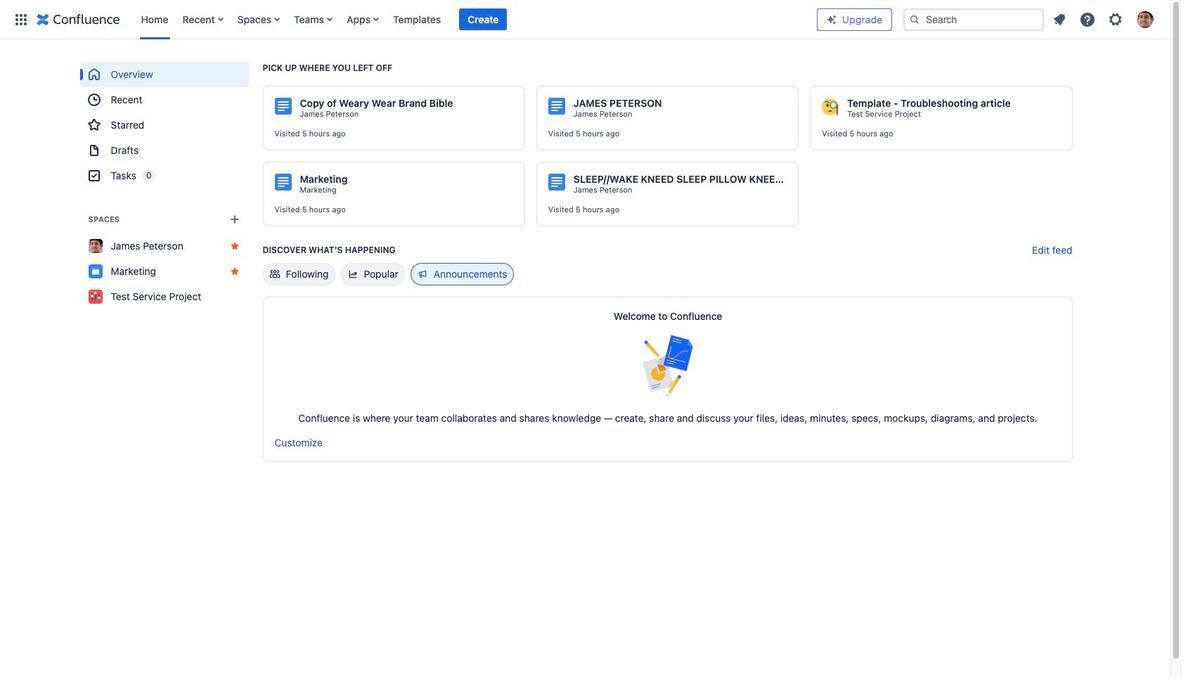 Task type: vqa. For each thing, say whether or not it's contained in the screenshot.
the bottommost Highest image
no



Task type: locate. For each thing, give the bounding box(es) containing it.
notification icon image
[[1051, 11, 1068, 28]]

:face_with_monocle: image
[[822, 98, 839, 115], [822, 98, 839, 115]]

0 horizontal spatial list
[[134, 0, 817, 39]]

list item
[[459, 8, 507, 31]]

confluence image
[[37, 11, 120, 28], [37, 11, 120, 28]]

unstar this space image
[[229, 240, 240, 252], [229, 266, 240, 277]]

banner
[[0, 0, 1171, 39]]

None search field
[[903, 8, 1044, 31]]

1 unstar this space image from the top
[[229, 240, 240, 252]]

Search field
[[903, 8, 1044, 31]]

0 vertical spatial unstar this space image
[[229, 240, 240, 252]]

1 horizontal spatial list
[[1047, 7, 1162, 32]]

list
[[134, 0, 817, 39], [1047, 7, 1162, 32]]

appswitcher icon image
[[13, 11, 30, 28]]

1 vertical spatial unstar this space image
[[229, 266, 240, 277]]

settings icon image
[[1107, 11, 1124, 28]]

group
[[80, 62, 249, 188]]

list item inside global element
[[459, 8, 507, 31]]



Task type: describe. For each thing, give the bounding box(es) containing it.
premium image
[[826, 14, 837, 25]]

create a space image
[[226, 211, 243, 228]]

search image
[[909, 14, 920, 25]]

list for the appswitcher icon
[[134, 0, 817, 39]]

your profile and preferences image
[[1137, 11, 1154, 28]]

help icon image
[[1079, 11, 1096, 28]]

list for premium image
[[1047, 7, 1162, 32]]

global element
[[8, 0, 817, 39]]

2 unstar this space image from the top
[[229, 266, 240, 277]]



